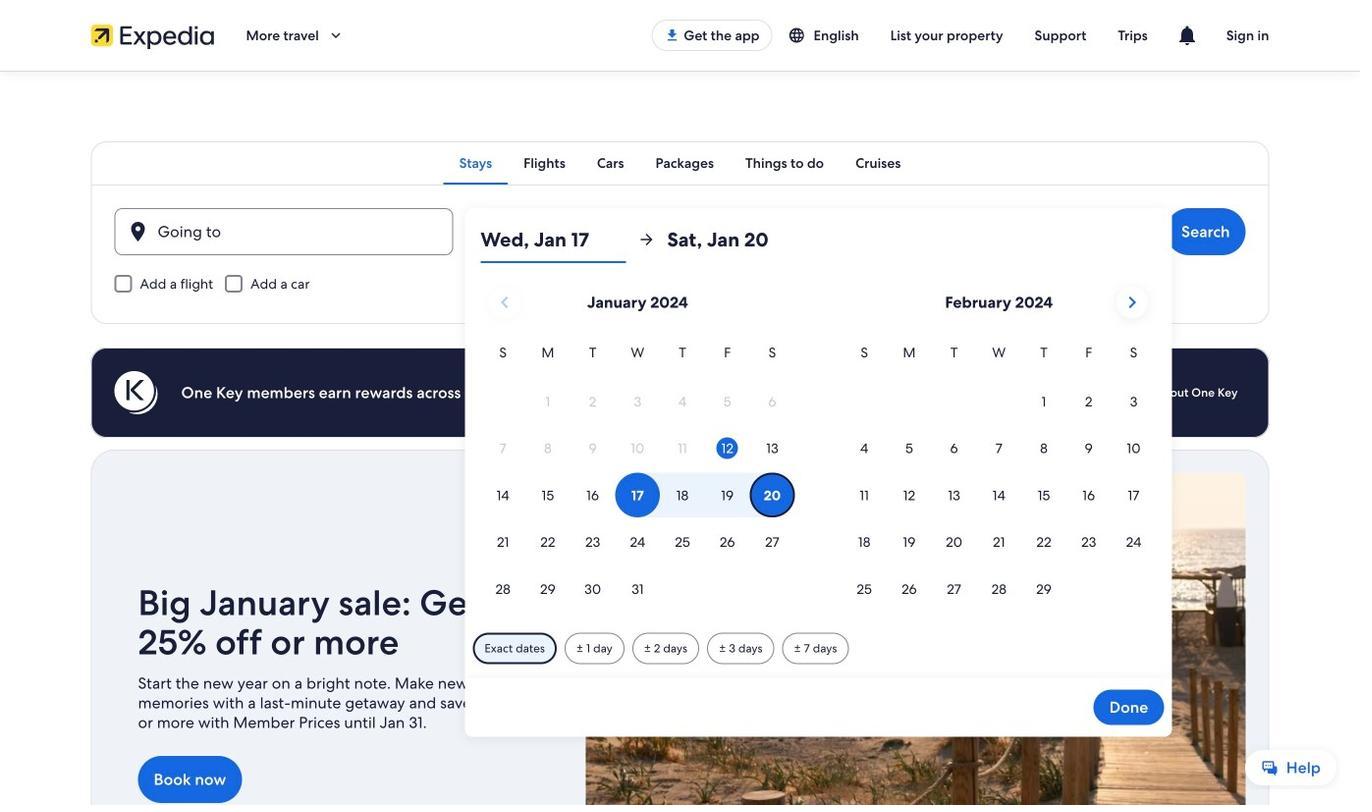 Task type: locate. For each thing, give the bounding box(es) containing it.
next month image
[[1120, 291, 1144, 314]]

previous month image
[[493, 291, 516, 314]]

tab list
[[91, 141, 1269, 185]]

application
[[481, 279, 1156, 613]]

main content
[[0, 71, 1360, 805]]



Task type: describe. For each thing, give the bounding box(es) containing it.
january 2024 element
[[481, 342, 795, 613]]

today element
[[717, 438, 738, 459]]

download the app button image
[[664, 27, 680, 43]]

small image
[[788, 27, 814, 44]]

communication center icon image
[[1175, 24, 1199, 47]]

more travel image
[[327, 27, 345, 44]]

february 2024 element
[[842, 342, 1156, 613]]

expedia logo image
[[91, 22, 215, 49]]

directional image
[[638, 231, 655, 248]]



Task type: vqa. For each thing, say whether or not it's contained in the screenshot.
main content
yes



